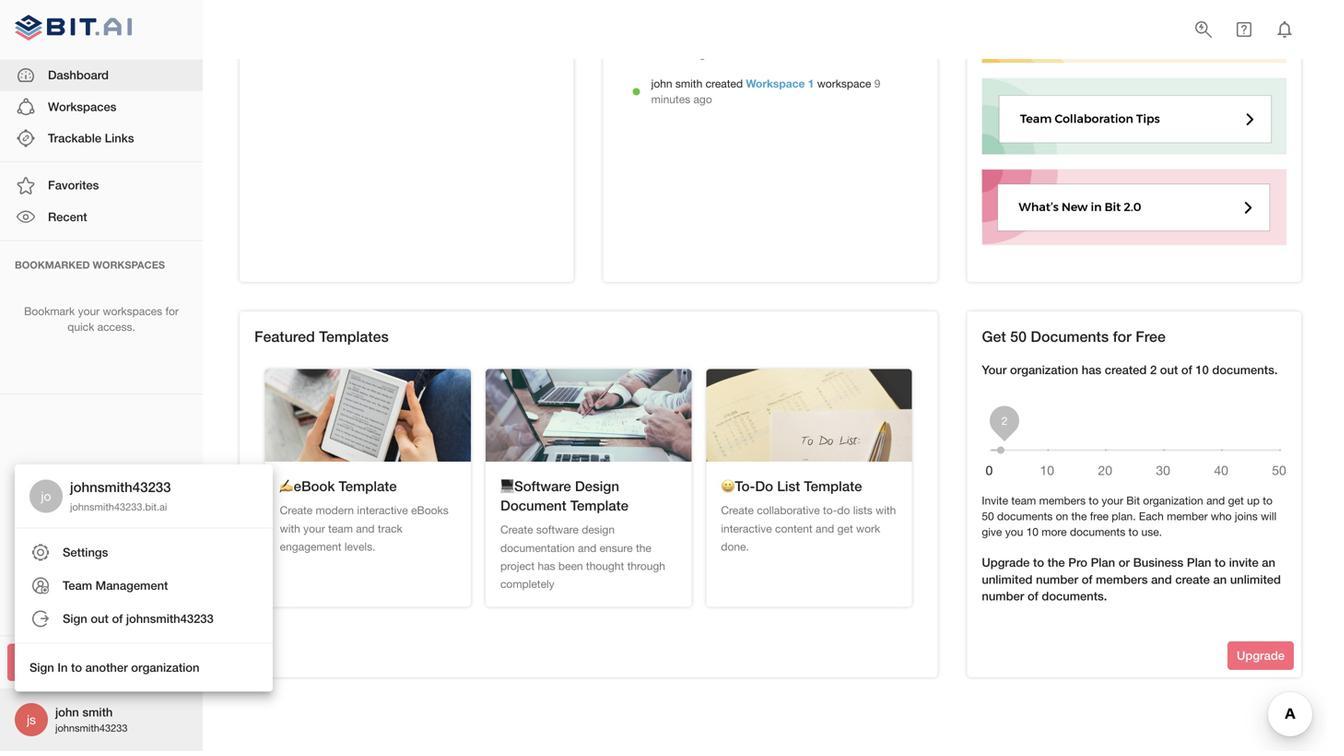 Task type: locate. For each thing, give the bounding box(es) containing it.
will
[[1261, 510, 1277, 523]]

documents
[[998, 510, 1053, 523], [1070, 525, 1126, 538]]

quick
[[67, 320, 94, 333]]

documents. right 2
[[1213, 363, 1278, 377]]

1 vertical spatial organization
[[1143, 494, 1204, 507]]

0 horizontal spatial sign
[[30, 661, 54, 675]]

0 vertical spatial created
[[706, 77, 743, 90]]

0 horizontal spatial team
[[328, 522, 353, 535]]

1 horizontal spatial get
[[1229, 494, 1244, 507]]

organization down documents
[[1010, 363, 1079, 377]]

the left the pro
[[1048, 556, 1065, 570]]

and up who
[[1207, 494, 1226, 507]]

settings
[[63, 545, 108, 560]]

free
[[1090, 510, 1109, 523]]

create down 😀to-
[[721, 504, 754, 517]]

1 vertical spatial has
[[538, 560, 556, 572]]

your up engagement
[[303, 522, 325, 535]]

1 horizontal spatial plan
[[1187, 556, 1212, 570]]

done.
[[721, 540, 749, 553]]

0 vertical spatial out
[[1161, 363, 1178, 377]]

been
[[559, 560, 583, 572]]

get down do
[[838, 522, 853, 535]]

number down the pro
[[1036, 572, 1079, 587]]

menu item
[[15, 603, 273, 636]]

jo
[[41, 488, 51, 504]]

1
[[808, 77, 814, 90]]

invite team members to your bit organization and get up to 50 documents on the free plan. each member who joins will give you 10 more documents to use.
[[982, 494, 1277, 538]]

1 minutes from the top
[[652, 47, 691, 60]]

2 horizontal spatial organization
[[1143, 494, 1204, 507]]

0 horizontal spatial your
[[78, 305, 100, 318]]

0 horizontal spatial with
[[280, 522, 300, 535]]

your inside the "bookmark your workspaces for quick access."
[[78, 305, 100, 318]]

template for 💻software design document template
[[571, 497, 629, 514]]

trackable links
[[48, 131, 134, 145]]

2 horizontal spatial create
[[721, 504, 754, 517]]

1 horizontal spatial create
[[501, 523, 533, 536]]

0 vertical spatial john
[[652, 77, 673, 90]]

workspaces
[[48, 99, 117, 114]]

upgrade to the pro plan or business plan to invite an unlimited number of members and create an unlimited number of documents.
[[982, 556, 1281, 603]]

and down to-
[[816, 522, 835, 535]]

the inside upgrade to the pro plan or business plan to invite an unlimited number of members and create an unlimited number of documents.
[[1048, 556, 1065, 570]]

0 vertical spatial 9 minutes ago
[[652, 31, 908, 60]]

smith inside john smith johnsmith43233
[[82, 705, 113, 720]]

your organization has created 2 out of 10 documents.
[[982, 363, 1278, 377]]

interactive
[[357, 504, 408, 517], [721, 522, 772, 535]]

sign left in
[[30, 661, 54, 675]]

1 vertical spatial johnsmith43233
[[126, 612, 214, 626]]

50 up the give
[[982, 510, 994, 523]]

create inside create software design documentation and ensure the project has been thought through completely
[[501, 523, 533, 536]]

1 vertical spatial smith
[[82, 705, 113, 720]]

1 vertical spatial ago
[[694, 93, 712, 105]]

project
[[501, 560, 535, 572]]

1 unlimited from the left
[[982, 572, 1033, 587]]

organization down sign out of johnsmith43233
[[131, 661, 200, 675]]

pro
[[1069, 556, 1088, 570]]

1 vertical spatial your
[[1102, 494, 1124, 507]]

1 horizontal spatial 50
[[1011, 328, 1027, 345]]

an right the invite
[[1262, 556, 1276, 570]]

sign
[[63, 612, 87, 626], [30, 661, 54, 675]]

your up "quick"
[[78, 305, 100, 318]]

0 horizontal spatial the
[[636, 541, 652, 554]]

has down documentation
[[538, 560, 556, 572]]

1 vertical spatial number
[[982, 589, 1025, 603]]

1 horizontal spatial 9
[[902, 31, 908, 44]]

for right workspaces
[[165, 305, 179, 318]]

1 vertical spatial 10
[[1027, 525, 1039, 538]]

0 horizontal spatial get
[[838, 522, 853, 535]]

organization up member
[[1143, 494, 1204, 507]]

0 horizontal spatial created
[[706, 77, 743, 90]]

create up documentation
[[501, 523, 533, 536]]

track
[[378, 522, 403, 535]]

10 right 'you'
[[1027, 525, 1039, 538]]

create inside create modern interactive ebooks with your team and track engagement levels.
[[280, 504, 313, 517]]

2 vertical spatial your
[[303, 522, 325, 535]]

and
[[1207, 494, 1226, 507], [356, 522, 375, 535], [816, 522, 835, 535], [578, 541, 597, 554], [1152, 572, 1172, 587]]

team management menu item
[[15, 569, 273, 603]]

1 vertical spatial members
[[1096, 572, 1148, 587]]

the inside create software design documentation and ensure the project has been thought through completely
[[636, 541, 652, 554]]

1 vertical spatial sign
[[30, 661, 54, 675]]

get
[[1229, 494, 1244, 507], [838, 522, 853, 535]]

number down the give
[[982, 589, 1025, 603]]

50 right get
[[1011, 328, 1027, 345]]

0 vertical spatial sign
[[63, 612, 87, 626]]

team down modern at left bottom
[[328, 522, 353, 535]]

1 horizontal spatial 10
[[1196, 363, 1209, 377]]

2 ago from the top
[[694, 93, 712, 105]]

johnsmith43233 menu
[[15, 465, 273, 692]]

sign inside menu item
[[63, 612, 87, 626]]

or
[[1119, 556, 1130, 570]]

unlimited
[[982, 572, 1033, 587], [1231, 572, 1281, 587]]

lists
[[853, 504, 873, 517]]

0 horizontal spatial organization
[[131, 661, 200, 675]]

and down design on the bottom left
[[578, 541, 597, 554]]

1 vertical spatial with
[[280, 522, 300, 535]]

bookmark
[[24, 305, 75, 318]]

plan.
[[1112, 510, 1136, 523]]

an right create at bottom right
[[1214, 572, 1227, 587]]

workspace 1 link
[[746, 77, 814, 90]]

1 vertical spatial minutes
[[652, 93, 691, 105]]

0 vertical spatial minutes
[[652, 47, 691, 60]]

50 inside the invite team members to your bit organization and get up to 50 documents on the free plan. each member who joins will give you 10 more documents to use.
[[982, 510, 994, 523]]

template
[[339, 478, 397, 495], [804, 478, 862, 495], [571, 497, 629, 514]]

and down business
[[1152, 572, 1172, 587]]

smith left workspace
[[676, 77, 703, 90]]

0 vertical spatial an
[[1262, 556, 1276, 570]]

2 minutes from the top
[[652, 93, 691, 105]]

unlimited down 'you'
[[982, 572, 1033, 587]]

the up through
[[636, 541, 652, 554]]

documents up 'you'
[[998, 510, 1053, 523]]

0 vertical spatial interactive
[[357, 504, 408, 517]]

upgrade
[[982, 556, 1030, 570], [1237, 649, 1285, 663], [76, 655, 127, 670]]

10 inside the invite team members to your bit organization and get up to 50 documents on the free plan. each member who joins will give you 10 more documents to use.
[[1027, 525, 1039, 538]]

create inside create collaborative to-do lists with interactive content and get work done.
[[721, 504, 754, 517]]

created
[[706, 77, 743, 90], [1105, 363, 1147, 377]]

0 horizontal spatial interactive
[[357, 504, 408, 517]]

for
[[165, 305, 179, 318], [1113, 328, 1132, 345]]

0 horizontal spatial documents
[[998, 510, 1053, 523]]

2
[[1151, 363, 1157, 377]]

out down team management
[[91, 612, 109, 626]]

your
[[982, 363, 1007, 377]]

who
[[1211, 510, 1232, 523]]

create down ✍️ebook
[[280, 504, 313, 517]]

out inside menu item
[[91, 612, 109, 626]]

you
[[1006, 525, 1024, 538]]

unlimited down the invite
[[1231, 572, 1281, 587]]

joins
[[1235, 510, 1258, 523]]

1 horizontal spatial documents.
[[1213, 363, 1278, 377]]

2 vertical spatial organization
[[131, 661, 200, 675]]

2 horizontal spatial your
[[1102, 494, 1124, 507]]

1 horizontal spatial upgrade button
[[1228, 642, 1294, 670]]

to right in
[[71, 661, 82, 675]]

team management
[[63, 579, 168, 593]]

1 vertical spatial 9
[[875, 77, 881, 90]]

template inside the 💻software design document template
[[571, 497, 629, 514]]

0 vertical spatial your
[[78, 305, 100, 318]]

0 vertical spatial number
[[1036, 572, 1079, 587]]

links
[[105, 131, 134, 145]]

dashboard button
[[0, 60, 203, 91]]

has inside create software design documentation and ensure the project has been thought through completely
[[538, 560, 556, 572]]

1 vertical spatial john
[[55, 705, 79, 720]]

1 horizontal spatial with
[[876, 504, 896, 517]]

the
[[1072, 510, 1087, 523], [636, 541, 652, 554], [1048, 556, 1065, 570]]

0 horizontal spatial smith
[[82, 705, 113, 720]]

to-
[[823, 504, 837, 517]]

0 horizontal spatial members
[[1040, 494, 1086, 507]]

johnsmith43233
[[70, 479, 171, 496], [126, 612, 214, 626], [55, 722, 128, 734]]

template down design
[[571, 497, 629, 514]]

interactive up track
[[357, 504, 408, 517]]

1 vertical spatial interactive
[[721, 522, 772, 535]]

0 horizontal spatial number
[[982, 589, 1025, 603]]

create
[[1176, 572, 1210, 587]]

template up modern at left bottom
[[339, 478, 397, 495]]

workspace
[[817, 77, 872, 90]]

to up free
[[1089, 494, 1099, 507]]

create for 💻software design document template
[[501, 523, 533, 536]]

2 unlimited from the left
[[1231, 572, 1281, 587]]

software
[[536, 523, 579, 536]]

completely
[[501, 578, 555, 590]]

plan
[[1091, 556, 1116, 570], [1187, 556, 1212, 570]]

has
[[1082, 363, 1102, 377], [538, 560, 556, 572]]

0 vertical spatial get
[[1229, 494, 1244, 507]]

1 vertical spatial the
[[636, 541, 652, 554]]

out right 2
[[1161, 363, 1178, 377]]

js
[[27, 712, 36, 727]]

plan up create at bottom right
[[1187, 556, 1212, 570]]

interactive up done.
[[721, 522, 772, 535]]

0 vertical spatial for
[[165, 305, 179, 318]]

1 horizontal spatial unlimited
[[1231, 572, 1281, 587]]

9 minutes ago
[[652, 31, 908, 60], [652, 77, 881, 105]]

1 horizontal spatial created
[[1105, 363, 1147, 377]]

number
[[1036, 572, 1079, 587], [982, 589, 1025, 603]]

to inside johnsmith43233 "menu"
[[71, 661, 82, 675]]

for inside the "bookmark your workspaces for quick access."
[[165, 305, 179, 318]]

your inside create modern interactive ebooks with your team and track engagement levels.
[[303, 522, 325, 535]]

0 vertical spatial the
[[1072, 510, 1087, 523]]

john
[[652, 77, 673, 90], [55, 705, 79, 720]]

with inside create modern interactive ebooks with your team and track engagement levels.
[[280, 522, 300, 535]]

1 vertical spatial out
[[91, 612, 109, 626]]

members down or
[[1096, 572, 1148, 587]]

0 horizontal spatial documents.
[[1042, 589, 1108, 603]]

documents. inside upgrade to the pro plan or business plan to invite an unlimited number of members and create an unlimited number of documents.
[[1042, 589, 1108, 603]]

smith for john smith johnsmith43233
[[82, 705, 113, 720]]

content
[[775, 522, 813, 535]]

for left free
[[1113, 328, 1132, 345]]

0 vertical spatial with
[[876, 504, 896, 517]]

0 horizontal spatial 10
[[1027, 525, 1039, 538]]

created left workspace
[[706, 77, 743, 90]]

1 horizontal spatial organization
[[1010, 363, 1079, 377]]

with right lists
[[876, 504, 896, 517]]

10 right 2
[[1196, 363, 1209, 377]]

0 horizontal spatial 9
[[875, 77, 881, 90]]

0 vertical spatial smith
[[676, 77, 703, 90]]

plan left or
[[1091, 556, 1116, 570]]

create collaborative to-do lists with interactive content and get work done.
[[721, 504, 896, 553]]

1 horizontal spatial an
[[1262, 556, 1276, 570]]

10
[[1196, 363, 1209, 377], [1027, 525, 1039, 538]]

💻software
[[501, 478, 571, 495]]

✍️ebook template image
[[265, 369, 471, 462]]

2 vertical spatial johnsmith43233
[[55, 722, 128, 734]]

0 horizontal spatial 50
[[982, 510, 994, 523]]

ago
[[694, 47, 712, 60], [694, 93, 712, 105]]

sign down the team
[[63, 612, 87, 626]]

1 horizontal spatial sign
[[63, 612, 87, 626]]

get left up at the right bottom
[[1229, 494, 1244, 507]]

out
[[1161, 363, 1178, 377], [91, 612, 109, 626]]

bit
[[1127, 494, 1140, 507]]

0 horizontal spatial plan
[[1091, 556, 1116, 570]]

john for john smith johnsmith43233
[[55, 705, 79, 720]]

1 ago from the top
[[694, 47, 712, 60]]

team
[[1012, 494, 1037, 507], [328, 522, 353, 535]]

1 horizontal spatial your
[[303, 522, 325, 535]]

and up the levels.
[[356, 522, 375, 535]]

ago up john smith created workspace 1 workspace
[[694, 47, 712, 60]]

to left the invite
[[1215, 556, 1226, 570]]

0 vertical spatial team
[[1012, 494, 1037, 507]]

members
[[1040, 494, 1086, 507], [1096, 572, 1148, 587]]

template up to-
[[804, 478, 862, 495]]

johnsmith43233 right js
[[55, 722, 128, 734]]

0 horizontal spatial an
[[1214, 572, 1227, 587]]

1 horizontal spatial john
[[652, 77, 673, 90]]

1 vertical spatial team
[[328, 522, 353, 535]]

0 vertical spatial members
[[1040, 494, 1086, 507]]

0 vertical spatial 10
[[1196, 363, 1209, 377]]

workspaces
[[93, 259, 165, 271]]

0 horizontal spatial upgrade
[[76, 655, 127, 670]]

upgrade button
[[1228, 642, 1294, 670], [7, 644, 195, 681]]

sign for sign out of johnsmith43233
[[63, 612, 87, 626]]

with inside create collaborative to-do lists with interactive content and get work done.
[[876, 504, 896, 517]]

an
[[1262, 556, 1276, 570], [1214, 572, 1227, 587]]

smith down the another
[[82, 705, 113, 720]]

your up plan.
[[1102, 494, 1124, 507]]

and inside create software design documentation and ensure the project has been thought through completely
[[578, 541, 597, 554]]

organization inside the invite team members to your bit organization and get up to 50 documents on the free plan. each member who joins will give you 10 more documents to use.
[[1143, 494, 1204, 507]]

documents. down the pro
[[1042, 589, 1108, 603]]

your
[[78, 305, 100, 318], [1102, 494, 1124, 507], [303, 522, 325, 535]]

organization inside 'sign in to another organization' link
[[131, 661, 200, 675]]

0 vertical spatial has
[[1082, 363, 1102, 377]]

0 horizontal spatial john
[[55, 705, 79, 720]]

use.
[[1142, 525, 1163, 538]]

john inside john smith johnsmith43233
[[55, 705, 79, 720]]

create for 😀to-do list template
[[721, 504, 754, 517]]

1 horizontal spatial template
[[571, 497, 629, 514]]

1 vertical spatial get
[[838, 522, 853, 535]]

created left 2
[[1105, 363, 1147, 377]]

for for documents
[[1113, 328, 1132, 345]]

1 vertical spatial an
[[1214, 572, 1227, 587]]

create
[[280, 504, 313, 517], [721, 504, 754, 517], [501, 523, 533, 536]]

your inside the invite team members to your bit organization and get up to 50 documents on the free plan. each member who joins will give you 10 more documents to use.
[[1102, 494, 1124, 507]]

has down get 50 documents for free
[[1082, 363, 1102, 377]]

0 horizontal spatial create
[[280, 504, 313, 517]]

ebooks
[[411, 504, 449, 517]]

1 horizontal spatial members
[[1096, 572, 1148, 587]]

johnsmith43233 down team management menu item
[[126, 612, 214, 626]]

documents down free
[[1070, 525, 1126, 538]]

ago down john smith created workspace 1 workspace
[[694, 93, 712, 105]]

0 vertical spatial documents
[[998, 510, 1053, 523]]

the right on
[[1072, 510, 1087, 523]]

1 horizontal spatial for
[[1113, 328, 1132, 345]]

1 vertical spatial 9 minutes ago
[[652, 77, 881, 105]]

members up on
[[1040, 494, 1086, 507]]

template for 😀to-do list template
[[804, 478, 862, 495]]

organization
[[1010, 363, 1079, 377], [1143, 494, 1204, 507], [131, 661, 200, 675]]

1 vertical spatial documents.
[[1042, 589, 1108, 603]]

1 vertical spatial 50
[[982, 510, 994, 523]]

with up engagement
[[280, 522, 300, 535]]

2 horizontal spatial upgrade
[[1237, 649, 1285, 663]]

2 horizontal spatial the
[[1072, 510, 1087, 523]]

0 horizontal spatial for
[[165, 305, 179, 318]]

johnsmith43233 up "johnsmith43233.bit.ai"
[[70, 479, 171, 496]]

team right invite
[[1012, 494, 1037, 507]]

each
[[1139, 510, 1164, 523]]

for for workspaces
[[165, 305, 179, 318]]

to down more
[[1033, 556, 1045, 570]]



Task type: describe. For each thing, give the bounding box(es) containing it.
✍️ebook template
[[280, 478, 397, 495]]

upgrade inside upgrade to the pro plan or business plan to invite an unlimited number of members and create an unlimited number of documents.
[[982, 556, 1030, 570]]

to right up at the right bottom
[[1263, 494, 1273, 507]]

team
[[63, 579, 92, 593]]

management
[[96, 579, 168, 593]]

list
[[777, 478, 800, 495]]

invite
[[982, 494, 1009, 507]]

thought
[[586, 560, 624, 572]]

member
[[1167, 510, 1208, 523]]

favorites
[[48, 178, 99, 192]]

get inside the invite team members to your bit organization and get up to 50 documents on the free plan. each member who joins will give you 10 more documents to use.
[[1229, 494, 1244, 507]]

johnsmith43233 inside menu item
[[126, 612, 214, 626]]

john smith created workspace 1 workspace
[[652, 77, 872, 90]]

bookmark your workspaces for quick access.
[[24, 305, 179, 333]]

get 50 documents for free
[[982, 328, 1166, 345]]

through
[[627, 560, 666, 572]]

sign in to another organization
[[30, 661, 200, 675]]

😀to-do list template
[[721, 478, 862, 495]]

on
[[1056, 510, 1069, 523]]

give
[[982, 525, 1002, 538]]

engagement
[[280, 540, 342, 553]]

featured templates
[[254, 328, 389, 345]]

team inside the invite team members to your bit organization and get up to 50 documents on the free plan. each member who joins will give you 10 more documents to use.
[[1012, 494, 1037, 507]]

0 vertical spatial documents.
[[1213, 363, 1278, 377]]

sign out of johnsmith43233
[[63, 612, 214, 626]]

create software design documentation and ensure the project has been thought through completely
[[501, 523, 666, 590]]

the inside the invite team members to your bit organization and get up to 50 documents on the free plan. each member who joins will give you 10 more documents to use.
[[1072, 510, 1087, 523]]

free
[[1136, 328, 1166, 345]]

2 plan from the left
[[1187, 556, 1212, 570]]

access.
[[97, 320, 135, 333]]

0 vertical spatial 9
[[902, 31, 908, 44]]

create modern interactive ebooks with your team and track engagement levels.
[[280, 504, 449, 553]]

levels.
[[345, 540, 376, 553]]

to down plan.
[[1129, 525, 1139, 538]]

1 vertical spatial created
[[1105, 363, 1147, 377]]

sign in to another organization link
[[15, 651, 273, 685]]

another
[[85, 661, 128, 675]]

design
[[575, 478, 619, 495]]

of inside menu item
[[112, 612, 123, 626]]

✍️ebook
[[280, 478, 335, 495]]

trackable links button
[[0, 123, 203, 154]]

in
[[57, 661, 68, 675]]

menu item containing sign out of
[[15, 603, 273, 636]]

2 9 minutes ago from the top
[[652, 77, 881, 105]]

design
[[582, 523, 615, 536]]

1 plan from the left
[[1091, 556, 1116, 570]]

get
[[982, 328, 1007, 345]]

interactive inside create collaborative to-do lists with interactive content and get work done.
[[721, 522, 772, 535]]

1 horizontal spatial documents
[[1070, 525, 1126, 538]]

create for ✍️ebook template
[[280, 504, 313, 517]]

do
[[755, 478, 774, 495]]

😀to-do list template image
[[707, 369, 912, 462]]

do
[[837, 504, 850, 517]]

dashboard
[[48, 68, 109, 82]]

invite
[[1230, 556, 1259, 570]]

john smith johnsmith43233
[[55, 705, 128, 734]]

featured
[[254, 328, 315, 345]]

ensure
[[600, 541, 633, 554]]

work
[[857, 522, 881, 535]]

documentation
[[501, 541, 575, 554]]

settings menu item
[[15, 536, 273, 569]]

up
[[1247, 494, 1260, 507]]

modern
[[316, 504, 354, 517]]

favorites button
[[0, 170, 203, 201]]

workspaces button
[[0, 91, 203, 123]]

recent button
[[0, 201, 203, 233]]

document
[[501, 497, 567, 514]]

recent
[[48, 210, 87, 224]]

interactive inside create modern interactive ebooks with your team and track engagement levels.
[[357, 504, 408, 517]]

johnsmith43233.bit.ai
[[70, 501, 167, 513]]

templates
[[319, 328, 389, 345]]

business
[[1134, 556, 1184, 570]]

team inside create modern interactive ebooks with your team and track engagement levels.
[[328, 522, 353, 535]]

💻software design document template image
[[486, 369, 692, 462]]

more
[[1042, 525, 1067, 538]]

and inside create collaborative to-do lists with interactive content and get work done.
[[816, 522, 835, 535]]

bookmarked workspaces
[[15, 259, 165, 271]]

0 vertical spatial johnsmith43233
[[70, 479, 171, 496]]

0 horizontal spatial upgrade button
[[7, 644, 195, 681]]

members inside the invite team members to your bit organization and get up to 50 documents on the free plan. each member who joins will give you 10 more documents to use.
[[1040, 494, 1086, 507]]

get inside create collaborative to-do lists with interactive content and get work done.
[[838, 522, 853, 535]]

0 horizontal spatial template
[[339, 478, 397, 495]]

sign for sign in to another organization
[[30, 661, 54, 675]]

trackable
[[48, 131, 101, 145]]

and inside create modern interactive ebooks with your team and track engagement levels.
[[356, 522, 375, 535]]

workspace
[[746, 77, 805, 90]]

workspaces
[[103, 305, 162, 318]]

members inside upgrade to the pro plan or business plan to invite an unlimited number of members and create an unlimited number of documents.
[[1096, 572, 1148, 587]]

1 horizontal spatial out
[[1161, 363, 1178, 377]]

john for john smith created workspace 1 workspace
[[652, 77, 673, 90]]

and inside the invite team members to your bit organization and get up to 50 documents on the free plan. each member who joins will give you 10 more documents to use.
[[1207, 494, 1226, 507]]

johnsmith43233 johnsmith43233.bit.ai
[[70, 479, 171, 513]]

1 9 minutes ago from the top
[[652, 31, 908, 60]]

collaborative
[[757, 504, 820, 517]]

0 vertical spatial organization
[[1010, 363, 1079, 377]]

0 vertical spatial 50
[[1011, 328, 1027, 345]]

💻software design document template
[[501, 478, 629, 514]]

and inside upgrade to the pro plan or business plan to invite an unlimited number of members and create an unlimited number of documents.
[[1152, 572, 1172, 587]]

smith for john smith created workspace 1 workspace
[[676, 77, 703, 90]]

bookmarked
[[15, 259, 90, 271]]

documents
[[1031, 328, 1109, 345]]



Task type: vqa. For each thing, say whether or not it's contained in the screenshot.
Add in the manage collaborators DIALOG
no



